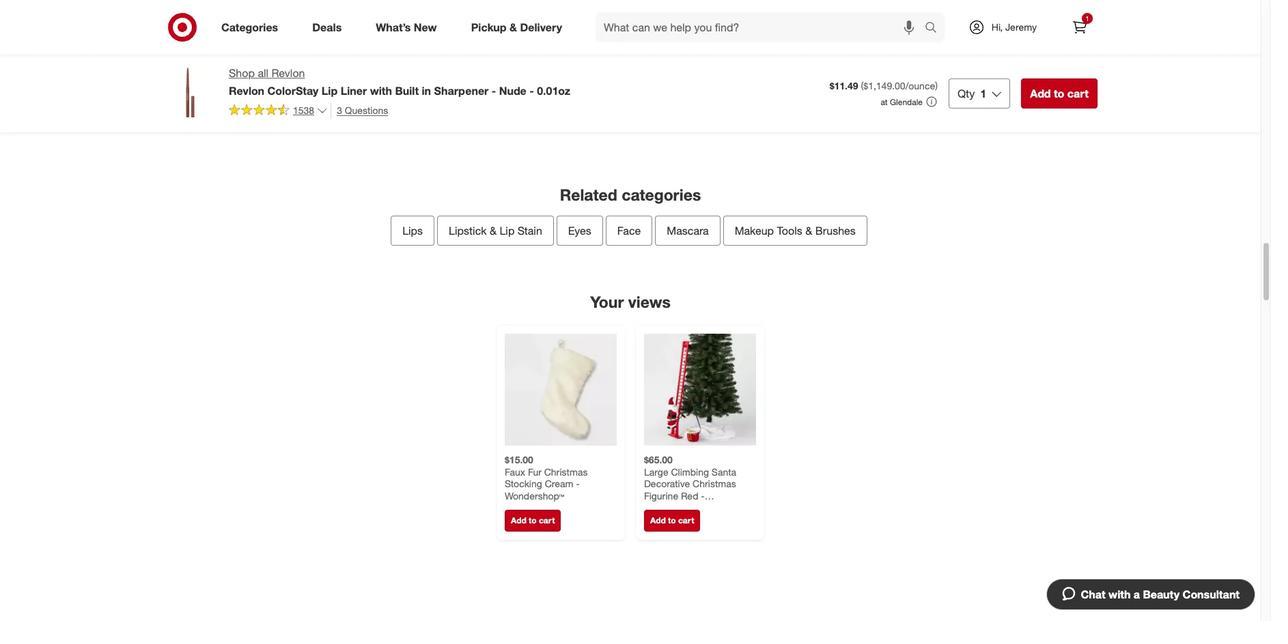 Task type: vqa. For each thing, say whether or not it's contained in the screenshot.
to
yes



Task type: locate. For each thing, give the bounding box(es) containing it.
- right the red
[[702, 490, 705, 502]]

1 horizontal spatial matte
[[806, 34, 831, 46]]

lip down categories
[[248, 34, 261, 46]]

ink
[[450, 46, 463, 58], [1008, 46, 1021, 58]]

colorstay inside revlon colorstay lip liner with built in sharpener - wine - 0.01oz
[[203, 34, 245, 46]]

cart for $15.00
[[539, 516, 555, 526]]

add to cart button down revlon colorstay satin ink liquid lipstick - 0.17 fl oz
[[1022, 78, 1098, 109]]

2 vertical spatial with
[[1109, 588, 1131, 602]]

lip up lightly
[[636, 58, 649, 70]]

- left 0.049
[[781, 46, 784, 58]]

1 up satin
[[1086, 14, 1090, 23]]

matte up 0.049
[[806, 34, 831, 46]]

jeremy
[[1006, 21, 1038, 33]]

colorstay up color
[[343, 34, 384, 46]]

1 ink from the left
[[450, 46, 463, 58]]

colorstay
[[343, 34, 384, 46], [482, 34, 523, 46]]

matte up 011
[[945, 34, 970, 46]]

add to cart button up at glendale
[[869, 68, 925, 90]]

add to cart left shop
[[178, 73, 222, 84]]

0 horizontal spatial liner
[[172, 46, 193, 58]]

$11.59
[[729, 12, 758, 23], [869, 12, 897, 23]]

makeup
[[735, 224, 774, 238]]

lip up 3
[[322, 84, 338, 98]]

0 vertical spatial in
[[238, 46, 245, 58]]

0.01oz inside the shop all revlon revlon colorstay lip liner with built in sharpener - nude - 0.01oz
[[537, 84, 571, 98]]

a
[[1134, 588, 1141, 602]]

1 horizontal spatial 0.01oz
[[537, 84, 571, 98]]

lipstick down pickup in the top left of the page
[[466, 46, 499, 58]]

0 horizontal spatial built
[[216, 46, 235, 58]]

$11.49 up revlon colorstay lip liner with built in sharpener - wine - 0.01oz
[[172, 12, 200, 23]]

$11.49 for $11.49 ( $1,149.00 /ounce )
[[830, 80, 859, 92]]

add to cart for revlon colorstay satin ink liquid lipstick - 0.17 fl oz
[[1014, 73, 1058, 84]]

- left 0.9oz on the top left of page
[[502, 46, 505, 58]]

revlon inside "revlon x loren gray fierce angel colorstay matte lite lip crayon tread - lightly - 0.049oz"
[[590, 34, 619, 46]]

- down revlon colorstay suede ink lipstick - 0.9oz
[[492, 84, 496, 98]]

lite up lifted
[[869, 46, 884, 58]]

with
[[196, 46, 213, 58], [370, 84, 392, 98], [1109, 588, 1131, 602]]

liner inside revlon colorstay lip liner with built in sharpener - wine - 0.01oz
[[172, 46, 193, 58]]

matte
[[806, 34, 831, 46], [945, 34, 970, 46], [590, 58, 615, 70]]

3 questions link
[[331, 103, 388, 119]]

cart
[[206, 73, 222, 84], [903, 73, 919, 84], [1042, 73, 1058, 84], [1068, 87, 1089, 100], [539, 516, 555, 526], [679, 516, 695, 526]]

built down 0.13
[[395, 84, 419, 98]]

$7.99
[[590, 12, 613, 23]]

brushes
[[816, 224, 856, 238]]

oz
[[814, 46, 824, 58], [1016, 58, 1026, 70], [319, 70, 329, 81]]

tread
[[590, 70, 613, 81]]

new
[[414, 20, 437, 34]]

lite inside revlon colorstay matte lite crayon - 0.049 oz
[[729, 46, 745, 58]]

matte for oz
[[806, 34, 831, 46]]

add to cart button for revlon colorstay matte lite lip crayon - 011 lifted - 0.049oz
[[869, 68, 925, 90]]

crayon down what can we help you find? suggestions appear below search box
[[748, 46, 778, 58]]

in inside revlon colorstay lip liner with built in sharpener - wine - 0.01oz
[[238, 46, 245, 58]]

& up revlon colorstay suede ink lipstick - 0.9oz
[[510, 20, 517, 34]]

- inside $65.00 large climbing santa decorative christmas figurine red - wondershop™
[[702, 490, 705, 502]]

$65.00
[[645, 454, 673, 466]]

add for revlon colorstay matte lite lip crayon - 011 lifted - 0.049oz
[[875, 73, 890, 84]]

0 vertical spatial built
[[216, 46, 235, 58]]

oz inside revlon colorstay overtime lip color - 540 unstoppable nude - 0.13 fl oz
[[319, 70, 329, 81]]

revlon inside revlon colorstay lip liner with built in sharpener - wine - 0.01oz
[[172, 34, 201, 46]]

lite
[[729, 46, 745, 58], [869, 46, 884, 58], [617, 58, 633, 70]]

0.049
[[787, 46, 811, 58]]

1 horizontal spatial nude
[[499, 84, 527, 98]]

1 vertical spatial nude
[[499, 84, 527, 98]]

1 colorstay from the left
[[343, 34, 384, 46]]

colorstay up liquid
[[1040, 34, 1082, 46]]

2 horizontal spatial &
[[806, 224, 813, 238]]

1 horizontal spatial christmas
[[693, 478, 737, 490]]

$1,149.00
[[864, 80, 906, 92]]

revlon for revlon colorstay matte lite lip crayon - 011 lifted - 0.049oz
[[869, 34, 898, 46]]

colorstay
[[203, 34, 245, 46], [761, 34, 803, 46], [901, 34, 943, 46], [1040, 34, 1082, 46], [646, 46, 688, 58], [268, 84, 319, 98]]

to down liquid
[[1032, 73, 1040, 84]]

1 $10.79 from the left
[[311, 12, 340, 23]]

colorstay for built
[[203, 34, 245, 46]]

0 horizontal spatial christmas
[[545, 466, 588, 478]]

ink down $9.99
[[450, 46, 463, 58]]

0 vertical spatial 0.01oz
[[172, 70, 200, 81]]

hi,
[[992, 21, 1003, 33]]

0 horizontal spatial $10.79
[[311, 12, 340, 23]]

ink for liquid
[[1008, 46, 1021, 58]]

1 vertical spatial 0.01oz
[[537, 84, 571, 98]]

0.01oz
[[172, 70, 200, 81], [537, 84, 571, 98]]

lite inside revlon colorstay matte lite lip crayon - 011 lifted - 0.049oz
[[869, 46, 884, 58]]

- inside revlon colorstay satin ink liquid lipstick - 0.17 fl oz
[[1088, 46, 1092, 58]]

gray
[[656, 34, 677, 46]]

0 vertical spatial fl
[[1008, 58, 1013, 70]]

sharpener
[[172, 58, 216, 70], [434, 84, 489, 98]]

0 horizontal spatial fl
[[311, 70, 316, 81]]

with inside revlon colorstay lip liner with built in sharpener - wine - 0.01oz
[[196, 46, 213, 58]]

& left stain
[[490, 224, 497, 238]]

0 vertical spatial nude
[[369, 58, 392, 70]]

colorstay up 0.049
[[761, 34, 803, 46]]

2 horizontal spatial with
[[1109, 588, 1131, 602]]

lipstick inside revlon colorstay satin ink liquid lipstick - 0.17 fl oz
[[1052, 46, 1086, 58]]

1 horizontal spatial 0.049oz
[[902, 58, 936, 70]]

0 horizontal spatial $11.59
[[729, 12, 758, 23]]

1
[[1086, 14, 1090, 23], [981, 87, 987, 100]]

1 horizontal spatial $10.79
[[1041, 12, 1069, 23]]

0.17
[[1095, 46, 1113, 58]]

add for revlon colorstay satin ink liquid lipstick - 0.17 fl oz
[[1014, 73, 1030, 84]]

matte inside revlon colorstay matte lite crayon - 0.049 oz
[[806, 34, 831, 46]]

to down stocking
[[529, 516, 537, 526]]

-
[[1034, 12, 1038, 23], [395, 46, 398, 58], [502, 46, 505, 58], [781, 46, 784, 58], [936, 46, 940, 58], [1088, 46, 1092, 58], [219, 58, 223, 70], [249, 58, 253, 70], [394, 58, 398, 70], [896, 58, 900, 70], [616, 70, 620, 81], [653, 70, 657, 81], [492, 84, 496, 98], [530, 84, 534, 98], [576, 478, 580, 490], [702, 490, 705, 502]]

colorstay up wine
[[203, 34, 245, 46]]

1 horizontal spatial $11.59
[[869, 12, 897, 23]]

add to cart
[[178, 73, 222, 84], [875, 73, 919, 84], [1014, 73, 1058, 84], [1031, 87, 1089, 100], [511, 516, 555, 526], [651, 516, 695, 526]]

- right $6.99 at the right top of page
[[1034, 12, 1038, 23]]

1 horizontal spatial sharpener
[[434, 84, 489, 98]]

revlon for revlon x loren gray fierce angel colorstay matte lite lip crayon tread - lightly - 0.049oz
[[590, 34, 619, 46]]

crayon down search button
[[903, 46, 933, 58]]

in inside the shop all revlon revlon colorstay lip liner with built in sharpener - nude - 0.01oz
[[422, 84, 431, 98]]

0 horizontal spatial colorstay
[[343, 34, 384, 46]]

revlon colorstay matte lite crayon - 0.049 oz
[[729, 34, 831, 58]]

crayon
[[748, 46, 778, 58], [903, 46, 933, 58], [651, 58, 682, 70]]

1 vertical spatial in
[[422, 84, 431, 98]]

add to cart down "figurine"
[[651, 516, 695, 526]]

cart for revlon colorstay matte lite lip crayon - 011 lifted - 0.049oz
[[903, 73, 919, 84]]

2 ink from the left
[[1008, 46, 1021, 58]]

liner up image of revlon colorstay lip liner with built in sharpener - nude - 0.01oz
[[172, 46, 193, 58]]

add to cart button for revlon colorstay lip liner with built in sharpener - wine - 0.01oz
[[172, 68, 228, 90]]

revlon for revlon colorstay overtime lip color - 540 unstoppable nude - 0.13 fl oz
[[311, 34, 340, 46]]

/ounce
[[906, 80, 936, 92]]

with up image of revlon colorstay lip liner with built in sharpener - nude - 0.01oz
[[196, 46, 213, 58]]

0 horizontal spatial wondershop™
[[505, 490, 565, 502]]

- left 011
[[936, 46, 940, 58]]

$11.59 for revlon colorstay matte lite crayon - 0.049 oz
[[729, 12, 758, 23]]

1 horizontal spatial liner
[[341, 84, 367, 98]]

2 colorstay from the left
[[482, 34, 523, 46]]

lite down what can we help you find? suggestions appear below search box
[[729, 46, 745, 58]]

1 right qty
[[981, 87, 987, 100]]

0 horizontal spatial in
[[238, 46, 245, 58]]

1 vertical spatial liner
[[341, 84, 367, 98]]

1 vertical spatial 1
[[981, 87, 987, 100]]

oz down liquid
[[1016, 58, 1026, 70]]

wondershop™ down "figurine"
[[645, 502, 704, 514]]

0.049oz inside "revlon x loren gray fierce angel colorstay matte lite lip crayon tread - lightly - 0.049oz"
[[659, 70, 693, 81]]

$11.59 up revlon colorstay matte lite crayon - 0.049 oz
[[729, 12, 758, 23]]

0 horizontal spatial 0.01oz
[[172, 70, 200, 81]]

2 horizontal spatial matte
[[945, 34, 970, 46]]

add to cart down lifted
[[875, 73, 919, 84]]

- down 0.9oz on the top left of page
[[530, 84, 534, 98]]

(
[[862, 80, 864, 92]]

add to cart for $65.00
[[651, 516, 695, 526]]

0.01oz inside revlon colorstay lip liner with built in sharpener - wine - 0.01oz
[[172, 70, 200, 81]]

categories link
[[210, 12, 295, 42]]

0 vertical spatial with
[[196, 46, 213, 58]]

1 vertical spatial with
[[370, 84, 392, 98]]

0 horizontal spatial 0.049oz
[[659, 70, 693, 81]]

faux
[[505, 466, 526, 478]]

revlon inside revlon colorstay matte lite lip crayon - 011 lifted - 0.049oz
[[869, 34, 898, 46]]

fl down unstoppable
[[311, 70, 316, 81]]

sharpener down revlon colorstay suede ink lipstick - 0.9oz
[[434, 84, 489, 98]]

related categories
[[560, 185, 701, 205]]

1 horizontal spatial with
[[370, 84, 392, 98]]

1 vertical spatial sharpener
[[434, 84, 489, 98]]

large climbing santa decorative christmas figurine red - wondershop™ image
[[645, 334, 757, 446]]

image of revlon colorstay lip liner with built in sharpener - nude - 0.01oz image
[[163, 66, 218, 120]]

1 horizontal spatial fl
[[1008, 58, 1013, 70]]

wondershop™ down stocking
[[505, 490, 565, 502]]

fl
[[1008, 58, 1013, 70], [311, 70, 316, 81]]

colorstay down pickup in the top left of the page
[[482, 34, 523, 46]]

revlon colorstay satin ink liquid lipstick - 0.17 fl oz
[[1008, 34, 1113, 70]]

lips
[[403, 224, 423, 238]]

0 horizontal spatial lite
[[617, 58, 633, 70]]

matte up tread
[[590, 58, 615, 70]]

matte inside revlon colorstay matte lite lip crayon - 011 lifted - 0.049oz
[[945, 34, 970, 46]]

add to cart down liquid
[[1014, 73, 1058, 84]]

1 horizontal spatial 1
[[1086, 14, 1090, 23]]

add to cart button down stocking
[[505, 510, 561, 532]]

1 horizontal spatial oz
[[814, 46, 824, 58]]

0.049oz down gray in the top right of the page
[[659, 70, 693, 81]]

oz down unstoppable
[[319, 70, 329, 81]]

crayon inside revlon colorstay matte lite crayon - 0.049 oz
[[748, 46, 778, 58]]

ink inside revlon colorstay satin ink liquid lipstick - 0.17 fl oz
[[1008, 46, 1021, 58]]

add to cart button down "figurine"
[[645, 510, 701, 532]]

$11.49
[[172, 12, 200, 23], [830, 80, 859, 92]]

$10.79 up overtime
[[311, 12, 340, 23]]

& inside pickup & delivery link
[[510, 20, 517, 34]]

your views
[[591, 293, 671, 312]]

unstoppable
[[311, 58, 366, 70]]

lite down angel
[[617, 58, 633, 70]]

0 horizontal spatial nude
[[369, 58, 392, 70]]

$10.79
[[311, 12, 340, 23], [1041, 12, 1069, 23]]

shop all revlon revlon colorstay lip liner with built in sharpener - nude - 0.01oz
[[229, 66, 571, 98]]

1 $11.59 from the left
[[729, 12, 758, 23]]

0.9oz
[[508, 46, 531, 58]]

colorstay inside revlon colorstay satin ink liquid lipstick - 0.17 fl oz
[[1040, 34, 1082, 46]]

fl inside revlon colorstay overtime lip color - 540 unstoppable nude - 0.13 fl oz
[[311, 70, 316, 81]]

0 horizontal spatial sharpener
[[172, 58, 216, 70]]

to for revlon colorstay satin ink liquid lipstick - 0.17 fl oz
[[1032, 73, 1040, 84]]

0 vertical spatial $11.49
[[172, 12, 200, 23]]

fur
[[528, 466, 542, 478]]

0 horizontal spatial ink
[[450, 46, 463, 58]]

at
[[881, 97, 888, 107]]

to down revlon colorstay satin ink liquid lipstick - 0.17 fl oz
[[1055, 87, 1065, 100]]

lipstick
[[466, 46, 499, 58], [1052, 46, 1086, 58], [449, 224, 487, 238]]

1 horizontal spatial $11.49
[[830, 80, 859, 92]]

oz right 0.049
[[814, 46, 824, 58]]

add to cart for revlon colorstay matte lite lip crayon - 011 lifted - 0.049oz
[[875, 73, 919, 84]]

built up wine
[[216, 46, 235, 58]]

mascara link
[[656, 216, 721, 246]]

christmas inside $15.00 faux fur christmas stocking cream - wondershop™
[[545, 466, 588, 478]]

&
[[510, 20, 517, 34], [490, 224, 497, 238], [806, 224, 813, 238]]

colorstay inside revlon colorstay matte lite lip crayon - 011 lifted - 0.049oz
[[901, 34, 943, 46]]

0 horizontal spatial $11.49
[[172, 12, 200, 23]]

revlon for revlon colorstay lip liner with built in sharpener - wine - 0.01oz
[[172, 34, 201, 46]]

lip left color
[[353, 46, 366, 58]]

revlon inside revlon colorstay suede ink lipstick - 0.9oz
[[450, 34, 480, 46]]

add to cart down stocking
[[511, 516, 555, 526]]

built inside the shop all revlon revlon colorstay lip liner with built in sharpener - nude - 0.01oz
[[395, 84, 419, 98]]

faux fur christmas stocking cream - wondershop™ image
[[505, 334, 617, 446]]

color
[[369, 46, 392, 58]]

- right cream
[[576, 478, 580, 490]]

christmas down santa
[[693, 478, 737, 490]]

ink inside revlon colorstay suede ink lipstick - 0.9oz
[[450, 46, 463, 58]]

hi, jeremy
[[992, 21, 1038, 33]]

$10.79 right jeremy
[[1041, 12, 1069, 23]]

1 horizontal spatial in
[[422, 84, 431, 98]]

with inside button
[[1109, 588, 1131, 602]]

to down lifted
[[893, 73, 901, 84]]

0.13
[[401, 58, 419, 70]]

add
[[178, 73, 193, 84], [875, 73, 890, 84], [1014, 73, 1030, 84], [1031, 87, 1052, 100], [511, 516, 527, 526], [651, 516, 666, 526]]

add to cart down revlon colorstay satin ink liquid lipstick - 0.17 fl oz
[[1031, 87, 1089, 100]]

- down satin
[[1088, 46, 1092, 58]]

revlon for revlon colorstay matte lite crayon - 0.049 oz
[[729, 34, 759, 46]]

0.01oz left shop
[[172, 70, 200, 81]]

1 horizontal spatial colorstay
[[482, 34, 523, 46]]

colorstay inside revlon colorstay suede ink lipstick - 0.9oz
[[482, 34, 523, 46]]

search button
[[919, 12, 952, 45]]

what's new link
[[364, 12, 454, 42]]

0.01oz down the suede
[[537, 84, 571, 98]]

colorstay inside revlon colorstay overtime lip color - 540 unstoppable nude - 0.13 fl oz
[[343, 34, 384, 46]]

0 horizontal spatial crayon
[[651, 58, 682, 70]]

revlon inside revlon colorstay matte lite crayon - 0.049 oz
[[729, 34, 759, 46]]

1 vertical spatial $11.49
[[830, 80, 859, 92]]

1 vertical spatial 0.049oz
[[659, 70, 693, 81]]

lite for crayon
[[729, 46, 745, 58]]

to down "figurine"
[[669, 516, 676, 526]]

christmas up cream
[[545, 466, 588, 478]]

with left a
[[1109, 588, 1131, 602]]

1 horizontal spatial lite
[[729, 46, 745, 58]]

nude down 0.9oz on the top left of page
[[499, 84, 527, 98]]

0 vertical spatial sharpener
[[172, 58, 216, 70]]

colorstay for crayon
[[901, 34, 943, 46]]

add to cart button left shop
[[172, 68, 228, 90]]

lip up lifted
[[887, 46, 900, 58]]

& for pickup
[[510, 20, 517, 34]]

cart for revlon colorstay lip liner with built in sharpener - wine - 0.01oz
[[206, 73, 222, 84]]

ink left liquid
[[1008, 46, 1021, 58]]

- inside revlon colorstay suede ink lipstick - 0.9oz
[[502, 46, 505, 58]]

1 vertical spatial fl
[[311, 70, 316, 81]]

& right tools
[[806, 224, 813, 238]]

to for revlon colorstay matte lite lip crayon - 011 lifted - 0.049oz
[[893, 73, 901, 84]]

oz inside revlon colorstay matte lite crayon - 0.049 oz
[[814, 46, 824, 58]]

fl down hi, jeremy
[[1008, 58, 1013, 70]]

colorstay down gray in the top right of the page
[[646, 46, 688, 58]]

lipstick down '1' "link"
[[1052, 46, 1086, 58]]

wondershop™ inside $65.00 large climbing santa decorative christmas figurine red - wondershop™
[[645, 502, 704, 514]]

sharpener left wine
[[172, 58, 216, 70]]

lip inside the shop all revlon revlon colorstay lip liner with built in sharpener - nude - 0.01oz
[[322, 84, 338, 98]]

0 vertical spatial 0.049oz
[[902, 58, 936, 70]]

revlon for revlon colorstay satin ink liquid lipstick - 0.17 fl oz
[[1008, 34, 1037, 46]]

0 vertical spatial 1
[[1086, 14, 1090, 23]]

1 vertical spatial built
[[395, 84, 419, 98]]

1 horizontal spatial built
[[395, 84, 419, 98]]

0 horizontal spatial &
[[490, 224, 497, 238]]

questions
[[345, 104, 388, 116]]

suede
[[526, 34, 554, 46]]

1 horizontal spatial ink
[[1008, 46, 1021, 58]]

revlon colorstay overtime lip color - 540 unstoppable nude - 0.13 fl oz
[[311, 34, 419, 81]]

crayon down gray in the top right of the page
[[651, 58, 682, 70]]

to left shop
[[196, 73, 203, 84]]

2 horizontal spatial lite
[[869, 46, 884, 58]]

with up questions
[[370, 84, 392, 98]]

1 horizontal spatial &
[[510, 20, 517, 34]]

colorstay up 011
[[901, 34, 943, 46]]

0.049oz up /ounce
[[902, 58, 936, 70]]

1538
[[293, 105, 315, 116]]

colorstay up 1538
[[268, 84, 319, 98]]

chat with a beauty consultant
[[1082, 588, 1241, 602]]

3
[[337, 104, 342, 116]]

$11.49 left (
[[830, 80, 859, 92]]

add to cart button down liquid
[[1008, 68, 1064, 90]]

0 horizontal spatial oz
[[319, 70, 329, 81]]

cream
[[545, 478, 574, 490]]

2 $11.59 from the left
[[869, 12, 897, 23]]

nude down color
[[369, 58, 392, 70]]

0 vertical spatial liner
[[172, 46, 193, 58]]

1 horizontal spatial crayon
[[748, 46, 778, 58]]

lipstick & lip stain link
[[438, 216, 554, 246]]

wondershop™
[[505, 490, 565, 502], [645, 502, 704, 514]]

& inside lipstick & lip stain link
[[490, 224, 497, 238]]

lip inside "revlon x loren gray fierce angel colorstay matte lite lip crayon tread - lightly - 0.049oz"
[[636, 58, 649, 70]]

0 horizontal spatial with
[[196, 46, 213, 58]]

1 horizontal spatial wondershop™
[[645, 502, 704, 514]]

built
[[216, 46, 235, 58], [395, 84, 419, 98]]

colorstay for lipstick
[[482, 34, 523, 46]]

$11.59 up lifted
[[869, 12, 897, 23]]

makeup tools & brushes link
[[724, 216, 868, 246]]

colorstay inside revlon colorstay matte lite crayon - 0.049 oz
[[761, 34, 803, 46]]

2 horizontal spatial crayon
[[903, 46, 933, 58]]

0 horizontal spatial matte
[[590, 58, 615, 70]]

revlon inside revlon colorstay satin ink liquid lipstick - 0.17 fl oz
[[1008, 34, 1037, 46]]

2 horizontal spatial oz
[[1016, 58, 1026, 70]]

liner up 3 questions link
[[341, 84, 367, 98]]

$6.99 - $10.79
[[1008, 12, 1069, 23]]

face
[[618, 224, 641, 238]]

revlon inside revlon colorstay overtime lip color - 540 unstoppable nude - 0.13 fl oz
[[311, 34, 340, 46]]



Task type: describe. For each thing, give the bounding box(es) containing it.
related
[[560, 185, 618, 205]]

lite inside "revlon x loren gray fierce angel colorstay matte lite lip crayon tread - lightly - 0.049oz"
[[617, 58, 633, 70]]

to for revlon colorstay lip liner with built in sharpener - wine - 0.01oz
[[196, 73, 203, 84]]

all
[[258, 66, 269, 80]]

revlon colorstay matte lite lip crayon - 011 lifted - 0.049oz
[[869, 34, 970, 70]]

qty 1
[[958, 87, 987, 100]]

- right lightly
[[653, 70, 657, 81]]

built inside revlon colorstay lip liner with built in sharpener - wine - 0.01oz
[[216, 46, 235, 58]]

add to cart button for $65.00
[[645, 510, 701, 532]]

with inside the shop all revlon revlon colorstay lip liner with built in sharpener - nude - 0.01oz
[[370, 84, 392, 98]]

lip inside revlon colorstay matte lite lip crayon - 011 lifted - 0.049oz
[[887, 46, 900, 58]]

delivery
[[520, 20, 563, 34]]

$9.99
[[450, 12, 474, 23]]

colorstay for color
[[343, 34, 384, 46]]

lite for lip
[[869, 46, 884, 58]]

$15.00 faux fur christmas stocking cream - wondershop™
[[505, 454, 588, 502]]

011
[[942, 46, 958, 58]]

add to cart for $15.00
[[511, 516, 555, 526]]

fierce
[[590, 46, 616, 58]]

& for lipstick
[[490, 224, 497, 238]]

mascara
[[667, 224, 709, 238]]

eyes
[[569, 224, 592, 238]]

lip left stain
[[500, 224, 515, 238]]

revlon colorstay lip liner with built in sharpener - wine - 0.01oz
[[172, 34, 261, 81]]

x
[[622, 34, 627, 46]]

add for revlon colorstay lip liner with built in sharpener - wine - 0.01oz
[[178, 73, 193, 84]]

glendale
[[891, 97, 923, 107]]

eyes link
[[557, 216, 603, 246]]

nude inside revlon colorstay overtime lip color - 540 unstoppable nude - 0.13 fl oz
[[369, 58, 392, 70]]

wine
[[225, 58, 247, 70]]

colorstay inside "revlon x loren gray fierce angel colorstay matte lite lip crayon tread - lightly - 0.049oz"
[[646, 46, 688, 58]]

lipstick inside revlon colorstay suede ink lipstick - 0.9oz
[[466, 46, 499, 58]]

decorative
[[645, 478, 690, 490]]

ink for lipstick
[[450, 46, 463, 58]]

add to cart button for revlon colorstay satin ink liquid lipstick - 0.17 fl oz
[[1008, 68, 1064, 90]]

lip inside revlon colorstay lip liner with built in sharpener - wine - 0.01oz
[[248, 34, 261, 46]]

1 inside "link"
[[1086, 14, 1090, 23]]

$11.59 for revlon colorstay matte lite lip crayon - 011 lifted - 0.049oz
[[869, 12, 897, 23]]

- right tread
[[616, 70, 620, 81]]

crayon inside "revlon x loren gray fierce angel colorstay matte lite lip crayon tread - lightly - 0.049oz"
[[651, 58, 682, 70]]

1 link
[[1066, 12, 1096, 42]]

sharpener inside revlon colorstay lip liner with built in sharpener - wine - 0.01oz
[[172, 58, 216, 70]]

chat with a beauty consultant button
[[1047, 580, 1256, 611]]

beauty
[[1144, 588, 1181, 602]]

pickup
[[471, 20, 507, 34]]

& inside makeup tools & brushes link
[[806, 224, 813, 238]]

qty
[[958, 87, 976, 100]]

pickup & delivery link
[[460, 12, 580, 42]]

revlon colorstay suede ink lipstick - 0.9oz
[[450, 34, 554, 58]]

wondershop™ inside $15.00 faux fur christmas stocking cream - wondershop™
[[505, 490, 565, 502]]

cart for $65.00
[[679, 516, 695, 526]]

$15.00
[[505, 454, 534, 466]]

angel
[[619, 46, 643, 58]]

revlon for revlon colorstay suede ink lipstick - 0.9oz
[[450, 34, 480, 46]]

to for $65.00
[[669, 516, 676, 526]]

lip inside revlon colorstay overtime lip color - 540 unstoppable nude - 0.13 fl oz
[[353, 46, 366, 58]]

colorstay for lipstick
[[1040, 34, 1082, 46]]

your
[[591, 293, 624, 312]]

stocking
[[505, 478, 543, 490]]

what's
[[376, 20, 411, 34]]

categories
[[221, 20, 278, 34]]

nude inside the shop all revlon revlon colorstay lip liner with built in sharpener - nude - 0.01oz
[[499, 84, 527, 98]]

lipstick & lip stain
[[449, 224, 543, 238]]

- right wine
[[249, 58, 253, 70]]

$11.49 ( $1,149.00 /ounce )
[[830, 80, 938, 92]]

colorstay for -
[[761, 34, 803, 46]]

red
[[681, 490, 699, 502]]

matte for 011
[[945, 34, 970, 46]]

overtime
[[311, 46, 350, 58]]

what's new
[[376, 20, 437, 34]]

lifted
[[869, 58, 893, 70]]

climbing
[[672, 466, 709, 478]]

santa
[[712, 466, 737, 478]]

consultant
[[1184, 588, 1241, 602]]

3 questions
[[337, 104, 388, 116]]

face link
[[606, 216, 653, 246]]

crayon inside revlon colorstay matte lite lip crayon - 011 lifted - 0.049oz
[[903, 46, 933, 58]]

- inside revlon colorstay matte lite crayon - 0.049 oz
[[781, 46, 784, 58]]

add to cart for revlon colorstay lip liner with built in sharpener - wine - 0.01oz
[[178, 73, 222, 84]]

$65.00 large climbing santa decorative christmas figurine red - wondershop™
[[645, 454, 737, 514]]

oz inside revlon colorstay satin ink liquid lipstick - 0.17 fl oz
[[1016, 58, 1026, 70]]

liner inside the shop all revlon revlon colorstay lip liner with built in sharpener - nude - 0.01oz
[[341, 84, 367, 98]]

fl inside revlon colorstay satin ink liquid lipstick - 0.17 fl oz
[[1008, 58, 1013, 70]]

- left wine
[[219, 58, 223, 70]]

categories
[[622, 185, 701, 205]]

- left 540
[[395, 46, 398, 58]]

add to cart button for $15.00
[[505, 510, 561, 532]]

0.049oz inside revlon colorstay matte lite lip crayon - 011 lifted - 0.049oz
[[902, 58, 936, 70]]

figurine
[[645, 490, 679, 502]]

stain
[[518, 224, 543, 238]]

lipstick right "lips" link
[[449, 224, 487, 238]]

- left 0.13
[[394, 58, 398, 70]]

cart for revlon colorstay satin ink liquid lipstick - 0.17 fl oz
[[1042, 73, 1058, 84]]

liquid
[[1024, 46, 1050, 58]]

lips link
[[391, 216, 435, 246]]

$11.49 for $11.49
[[172, 12, 200, 23]]

satin
[[1085, 34, 1107, 46]]

tools
[[778, 224, 803, 238]]

add for $15.00
[[511, 516, 527, 526]]

deals link
[[301, 12, 359, 42]]

large
[[645, 466, 669, 478]]

$6.99
[[1008, 12, 1031, 23]]

loren
[[629, 34, 654, 46]]

add for $65.00
[[651, 516, 666, 526]]

0 horizontal spatial 1
[[981, 87, 987, 100]]

sharpener inside the shop all revlon revlon colorstay lip liner with built in sharpener - nude - 0.01oz
[[434, 84, 489, 98]]

to for $15.00
[[529, 516, 537, 526]]

- right lifted
[[896, 58, 900, 70]]

matte inside "revlon x loren gray fierce angel colorstay matte lite lip crayon tread - lightly - 0.049oz"
[[590, 58, 615, 70]]

chat
[[1082, 588, 1106, 602]]

christmas inside $65.00 large climbing santa decorative christmas figurine red - wondershop™
[[693, 478, 737, 490]]

)
[[936, 80, 938, 92]]

colorstay inside the shop all revlon revlon colorstay lip liner with built in sharpener - nude - 0.01oz
[[268, 84, 319, 98]]

lightly
[[622, 70, 650, 81]]

- inside $15.00 faux fur christmas stocking cream - wondershop™
[[576, 478, 580, 490]]

deals
[[313, 20, 342, 34]]

search
[[919, 22, 952, 35]]

at glendale
[[881, 97, 923, 107]]

2 $10.79 from the left
[[1041, 12, 1069, 23]]

pickup & delivery
[[471, 20, 563, 34]]

revlon x loren gray fierce angel colorstay matte lite lip crayon tread - lightly - 0.049oz
[[590, 34, 693, 81]]

shop
[[229, 66, 255, 80]]

What can we help you find? suggestions appear below search field
[[596, 12, 929, 42]]

540
[[401, 46, 417, 58]]



